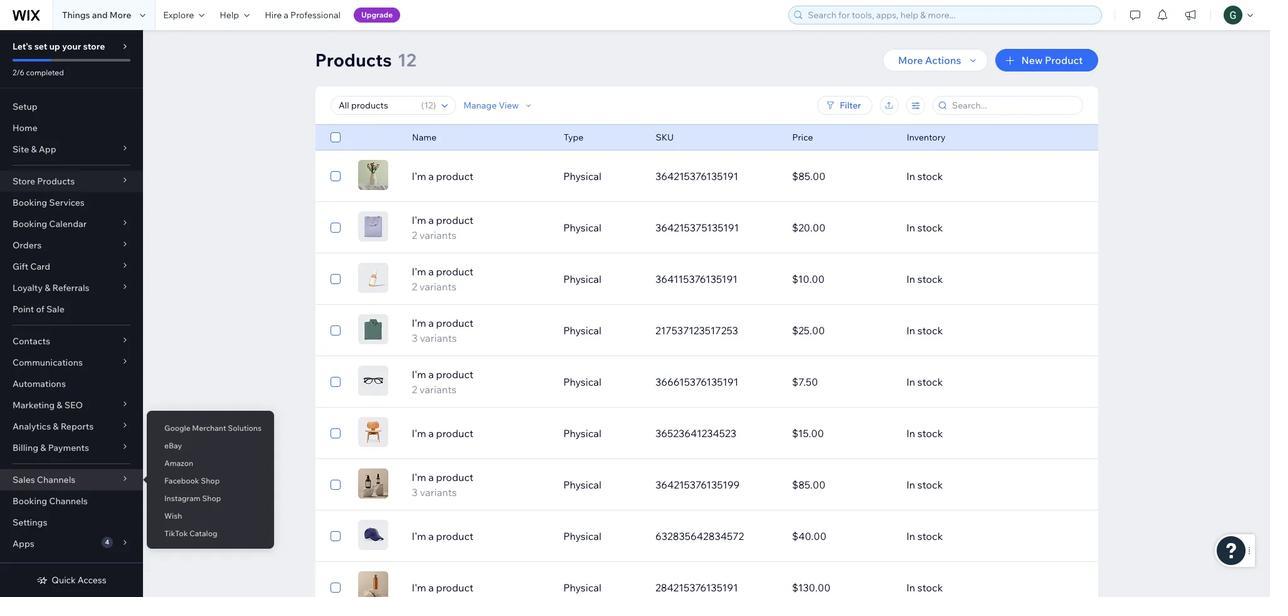 Task type: locate. For each thing, give the bounding box(es) containing it.
automations link
[[0, 373, 143, 395]]

7 physical link from the top
[[556, 470, 648, 500]]

i'm a product for 284215376135191
[[412, 581, 473, 594]]

364215376135191 link
[[648, 161, 785, 191]]

more right and
[[110, 9, 131, 21]]

1 product from the top
[[436, 170, 473, 183]]

1 horizontal spatial 12
[[424, 100, 433, 111]]

3 physical link from the top
[[556, 264, 648, 294]]

$85.00 for 364215376135191
[[792, 170, 826, 183]]

3 in stock from the top
[[906, 273, 943, 285]]

1 vertical spatial booking
[[13, 218, 47, 230]]

5 physical from the top
[[563, 376, 601, 388]]

new
[[1021, 54, 1043, 66]]

contacts
[[13, 336, 50, 347]]

8 i'm from the top
[[412, 530, 426, 543]]

stock
[[918, 170, 943, 183], [918, 221, 943, 234], [918, 273, 943, 285], [918, 324, 943, 337], [918, 376, 943, 388], [918, 427, 943, 440], [918, 479, 943, 491], [918, 530, 943, 543], [918, 581, 943, 594]]

$85.00 for 364215376135199
[[792, 479, 826, 491]]

products down upgrade button
[[315, 49, 392, 71]]

1 i'm a product from the top
[[412, 170, 473, 183]]

in stock for 366615376135191
[[906, 376, 943, 388]]

in for 366615376135191
[[906, 376, 915, 388]]

booking for booking channels
[[13, 496, 47, 507]]

2 $85.00 link from the top
[[785, 470, 899, 500]]

i'm a product 2 variants for 364115376135191
[[412, 265, 473, 293]]

0 vertical spatial $85.00
[[792, 170, 826, 183]]

1 vertical spatial 12
[[424, 100, 433, 111]]

google merchant solutions link
[[147, 418, 274, 439]]

0 horizontal spatial products
[[37, 176, 75, 187]]

2 i'm a product from the top
[[412, 427, 473, 440]]

a
[[284, 9, 289, 21], [428, 170, 434, 183], [428, 214, 434, 226], [428, 265, 434, 278], [428, 317, 434, 329], [428, 368, 434, 381], [428, 427, 434, 440], [428, 471, 434, 484], [428, 530, 434, 543], [428, 581, 434, 594]]

in stock link for 364215375135191
[[899, 213, 1036, 243]]

3 for 364215376135199
[[412, 486, 418, 499]]

1 stock from the top
[[918, 170, 943, 183]]

1 2 from the top
[[412, 229, 417, 241]]

0 vertical spatial products
[[315, 49, 392, 71]]

ebay
[[164, 441, 182, 450]]

12 down upgrade button
[[398, 49, 416, 71]]

5 in stock link from the top
[[899, 367, 1036, 397]]

in stock for 36523641234523
[[906, 427, 943, 440]]

1 $85.00 from the top
[[792, 170, 826, 183]]

6 stock from the top
[[918, 427, 943, 440]]

hire a professional link
[[257, 0, 348, 30]]

1 vertical spatial more
[[898, 54, 923, 66]]

wish
[[164, 511, 182, 521]]

1 booking from the top
[[13, 197, 47, 208]]

physical for 366615376135191
[[563, 376, 601, 388]]

2 in from the top
[[906, 221, 915, 234]]

facebook
[[164, 476, 199, 485]]

physical for 364215375135191
[[563, 221, 601, 234]]

366615376135191
[[655, 376, 738, 388]]

& right billing
[[40, 442, 46, 453]]

4 in from the top
[[906, 324, 915, 337]]

2 i'm a product 3 variants from the top
[[412, 471, 473, 499]]

1 vertical spatial 2
[[412, 280, 417, 293]]

home link
[[0, 117, 143, 139]]

9 in from the top
[[906, 581, 915, 594]]

8 physical link from the top
[[556, 521, 648, 551]]

3 for 217537123517253
[[412, 332, 418, 344]]

4 stock from the top
[[918, 324, 943, 337]]

products
[[315, 49, 392, 71], [37, 176, 75, 187]]

physical link
[[556, 161, 648, 191], [556, 213, 648, 243], [556, 264, 648, 294], [556, 316, 648, 346], [556, 367, 648, 397], [556, 418, 648, 448], [556, 470, 648, 500], [556, 521, 648, 551], [556, 573, 648, 597]]

1 i'm a product 3 variants from the top
[[412, 317, 473, 344]]

2 i'm a product 2 variants from the top
[[412, 265, 473, 293]]

2 $85.00 from the top
[[792, 479, 826, 491]]

channels down the sales channels dropdown button
[[49, 496, 88, 507]]

shop
[[201, 476, 220, 485], [202, 494, 221, 503]]

in for 284215376135191
[[906, 581, 915, 594]]

0 vertical spatial i'm a product 3 variants
[[412, 317, 473, 344]]

5 in stock from the top
[[906, 376, 943, 388]]

3 stock from the top
[[918, 273, 943, 285]]

2/6
[[13, 68, 24, 77]]

7 stock from the top
[[918, 479, 943, 491]]

in stock link for 364215376135191
[[899, 161, 1036, 191]]

booking down the store at the left
[[13, 197, 47, 208]]

in for 632835642834572
[[906, 530, 915, 543]]

channels inside dropdown button
[[37, 474, 75, 485]]

$85.00 link up $40.00 link
[[785, 470, 899, 500]]

6 in from the top
[[906, 427, 915, 440]]

tiktok catalog
[[164, 529, 217, 538]]

tiktok catalog link
[[147, 523, 274, 544]]

booking calendar button
[[0, 213, 143, 235]]

0 vertical spatial i'm a product 2 variants
[[412, 214, 473, 241]]

0 vertical spatial 2
[[412, 229, 417, 241]]

0 vertical spatial shop
[[201, 476, 220, 485]]

632835642834572 link
[[648, 521, 785, 551]]

i'm a product 2 variants for 364215375135191
[[412, 214, 473, 241]]

364115376135191 link
[[648, 264, 785, 294]]

i'm a product 3 variants
[[412, 317, 473, 344], [412, 471, 473, 499]]

6 physical from the top
[[563, 427, 601, 440]]

in
[[906, 170, 915, 183], [906, 221, 915, 234], [906, 273, 915, 285], [906, 324, 915, 337], [906, 376, 915, 388], [906, 427, 915, 440], [906, 479, 915, 491], [906, 530, 915, 543], [906, 581, 915, 594]]

orders
[[13, 240, 42, 251]]

amazon
[[164, 459, 193, 468]]

apps
[[13, 538, 34, 549]]

5 in from the top
[[906, 376, 915, 388]]

7 in from the top
[[906, 479, 915, 491]]

& for analytics
[[53, 421, 59, 432]]

1 in from the top
[[906, 170, 915, 183]]

site & app
[[13, 144, 56, 155]]

2 physical from the top
[[563, 221, 601, 234]]

google merchant solutions
[[164, 423, 262, 433]]

in stock for 632835642834572
[[906, 530, 943, 543]]

1 vertical spatial i'm a product 3 variants
[[412, 471, 473, 499]]

1 vertical spatial $85.00 link
[[785, 470, 899, 500]]

automations
[[13, 378, 66, 390]]

sales channels
[[13, 474, 75, 485]]

booking channels
[[13, 496, 88, 507]]

channels for booking channels
[[49, 496, 88, 507]]

12 up name
[[424, 100, 433, 111]]

channels up booking channels
[[37, 474, 75, 485]]

12
[[398, 49, 416, 71], [424, 100, 433, 111]]

1 in stock link from the top
[[899, 161, 1036, 191]]

site & app button
[[0, 139, 143, 160]]

9 in stock link from the top
[[899, 573, 1036, 597]]

2 stock from the top
[[918, 221, 943, 234]]

channels
[[37, 474, 75, 485], [49, 496, 88, 507]]

in stock link for 366615376135191
[[899, 367, 1036, 397]]

3 physical from the top
[[563, 273, 601, 285]]

product
[[1045, 54, 1083, 66]]

3 in stock link from the top
[[899, 264, 1036, 294]]

stock for 284215376135191
[[918, 581, 943, 594]]

2 2 from the top
[[412, 280, 417, 293]]

2 booking from the top
[[13, 218, 47, 230]]

6 physical link from the top
[[556, 418, 648, 448]]

9 in stock from the top
[[906, 581, 943, 594]]

& left seo
[[57, 400, 62, 411]]

store products
[[13, 176, 75, 187]]

in for 364215376135199
[[906, 479, 915, 491]]

0 vertical spatial channels
[[37, 474, 75, 485]]

1 physical link from the top
[[556, 161, 648, 191]]

channels for sales channels
[[37, 474, 75, 485]]

3 i'm a product link from the top
[[404, 529, 556, 544]]

1 $85.00 link from the top
[[785, 161, 899, 191]]

8 in stock from the top
[[906, 530, 943, 543]]

3 i'm a product from the top
[[412, 530, 473, 543]]

8 in from the top
[[906, 530, 915, 543]]

booking up orders
[[13, 218, 47, 230]]

3 i'm from the top
[[412, 265, 426, 278]]

explore
[[163, 9, 194, 21]]

2 i'm a product link from the top
[[404, 426, 556, 441]]

9 physical link from the top
[[556, 573, 648, 597]]

referrals
[[52, 282, 89, 294]]

&
[[31, 144, 37, 155], [45, 282, 50, 294], [57, 400, 62, 411], [53, 421, 59, 432], [40, 442, 46, 453]]

5 stock from the top
[[918, 376, 943, 388]]

settings
[[13, 517, 47, 528]]

physical link for 36523641234523
[[556, 418, 648, 448]]

booking up settings
[[13, 496, 47, 507]]

physical link for 364215376135191
[[556, 161, 648, 191]]

$85.00 link up "$20.00" link
[[785, 161, 899, 191]]

1 vertical spatial i'm a product 2 variants
[[412, 265, 473, 293]]

more
[[110, 9, 131, 21], [898, 54, 923, 66]]

4 physical from the top
[[563, 324, 601, 337]]

i'm a product 3 variants for 364215376135199
[[412, 471, 473, 499]]

2 for 364215375135191
[[412, 229, 417, 241]]

setup link
[[0, 96, 143, 117]]

stock for 364215376135199
[[918, 479, 943, 491]]

marketing
[[13, 400, 55, 411]]

physical
[[563, 170, 601, 183], [563, 221, 601, 234], [563, 273, 601, 285], [563, 324, 601, 337], [563, 376, 601, 388], [563, 427, 601, 440], [563, 479, 601, 491], [563, 530, 601, 543], [563, 581, 601, 594]]

3 in from the top
[[906, 273, 915, 285]]

home
[[13, 122, 37, 134]]

0 horizontal spatial 12
[[398, 49, 416, 71]]

1 vertical spatial products
[[37, 176, 75, 187]]

1 vertical spatial $85.00
[[792, 479, 826, 491]]

1 physical from the top
[[563, 170, 601, 183]]

1 i'm a product 2 variants from the top
[[412, 214, 473, 241]]

6 i'm from the top
[[412, 427, 426, 440]]

catalog
[[189, 529, 217, 538]]

& for marketing
[[57, 400, 62, 411]]

1 horizontal spatial more
[[898, 54, 923, 66]]

0 vertical spatial booking
[[13, 197, 47, 208]]

0 vertical spatial 3
[[412, 332, 418, 344]]

store
[[13, 176, 35, 187]]

shop down amazon 'link'
[[201, 476, 220, 485]]

0 vertical spatial more
[[110, 9, 131, 21]]

in stock link for 36523641234523
[[899, 418, 1036, 448]]

i'm a product link for 632835642834572
[[404, 529, 556, 544]]

merchant
[[192, 423, 226, 433]]

in stock link
[[899, 161, 1036, 191], [899, 213, 1036, 243], [899, 264, 1036, 294], [899, 316, 1036, 346], [899, 367, 1036, 397], [899, 418, 1036, 448], [899, 470, 1036, 500], [899, 521, 1036, 551], [899, 573, 1036, 597]]

booking channels link
[[0, 491, 143, 512]]

variants for 364215376135199
[[420, 486, 457, 499]]

sku
[[655, 132, 673, 143]]

8 physical from the top
[[563, 530, 601, 543]]

4 i'm a product link from the top
[[404, 580, 556, 595]]

& right loyalty
[[45, 282, 50, 294]]

quick access
[[52, 575, 106, 586]]

7 physical from the top
[[563, 479, 601, 491]]

6 in stock from the top
[[906, 427, 943, 440]]

5 product from the top
[[436, 368, 473, 381]]

& left "reports"
[[53, 421, 59, 432]]

physical link for 366615376135191
[[556, 367, 648, 397]]

8 in stock link from the top
[[899, 521, 1036, 551]]

& right 'site'
[[31, 144, 37, 155]]

4 in stock link from the top
[[899, 316, 1036, 346]]

gift card
[[13, 261, 50, 272]]

more inside dropdown button
[[898, 54, 923, 66]]

4 i'm a product from the top
[[412, 581, 473, 594]]

$85.00 down price
[[792, 170, 826, 183]]

4
[[105, 538, 109, 546]]

filter
[[840, 100, 861, 111]]

physical for 364215376135191
[[563, 170, 601, 183]]

shop down facebook shop link
[[202, 494, 221, 503]]

2 3 from the top
[[412, 486, 418, 499]]

settings link
[[0, 512, 143, 533]]

in for 36523641234523
[[906, 427, 915, 440]]

632835642834572
[[655, 530, 744, 543]]

0 vertical spatial $85.00 link
[[785, 161, 899, 191]]

1 vertical spatial 3
[[412, 486, 418, 499]]

None checkbox
[[330, 130, 340, 145], [330, 169, 340, 184], [330, 272, 340, 287], [330, 477, 340, 492], [330, 130, 340, 145], [330, 169, 340, 184], [330, 272, 340, 287], [330, 477, 340, 492]]

hire a professional
[[265, 9, 341, 21]]

4 in stock from the top
[[906, 324, 943, 337]]

more actions button
[[883, 49, 988, 72]]

booking inside popup button
[[13, 218, 47, 230]]

8 stock from the top
[[918, 530, 943, 543]]

5 physical link from the top
[[556, 367, 648, 397]]

booking for booking services
[[13, 197, 47, 208]]

in for 217537123517253
[[906, 324, 915, 337]]

9 physical from the top
[[563, 581, 601, 594]]

7 in stock link from the top
[[899, 470, 1036, 500]]

let's
[[13, 41, 32, 52]]

i'm a product 3 variants for 217537123517253
[[412, 317, 473, 344]]

1 vertical spatial shop
[[202, 494, 221, 503]]

2 in stock link from the top
[[899, 213, 1036, 243]]

7 i'm from the top
[[412, 471, 426, 484]]

9 stock from the top
[[918, 581, 943, 594]]

3 booking from the top
[[13, 496, 47, 507]]

in stock for 217537123517253
[[906, 324, 943, 337]]

2 in stock from the top
[[906, 221, 943, 234]]

site
[[13, 144, 29, 155]]

2 vertical spatial i'm a product 2 variants
[[412, 368, 473, 396]]

2 for 366615376135191
[[412, 383, 417, 396]]

let's set up your store
[[13, 41, 105, 52]]

$85.00 up $40.00
[[792, 479, 826, 491]]

physical for 284215376135191
[[563, 581, 601, 594]]

7 in stock from the top
[[906, 479, 943, 491]]

3 i'm a product 2 variants from the top
[[412, 368, 473, 396]]

& inside dropdown button
[[45, 282, 50, 294]]

variants for 217537123517253
[[420, 332, 457, 344]]

1 vertical spatial channels
[[49, 496, 88, 507]]

2 physical link from the top
[[556, 213, 648, 243]]

products up booking services
[[37, 176, 75, 187]]

in stock link for 364115376135191
[[899, 264, 1036, 294]]

4 physical link from the top
[[556, 316, 648, 346]]

4 i'm from the top
[[412, 317, 426, 329]]

12 for products 12
[[398, 49, 416, 71]]

manage
[[463, 100, 496, 111]]

1 in stock from the top
[[906, 170, 943, 183]]

more left actions
[[898, 54, 923, 66]]

& inside dropdown button
[[40, 442, 46, 453]]

6 in stock link from the top
[[899, 418, 1036, 448]]

0 vertical spatial 12
[[398, 49, 416, 71]]

stock for 36523641234523
[[918, 427, 943, 440]]

physical for 632835642834572
[[563, 530, 601, 543]]

1 i'm a product link from the top
[[404, 169, 556, 184]]

None checkbox
[[330, 220, 340, 235], [330, 323, 340, 338], [330, 374, 340, 390], [330, 426, 340, 441], [330, 529, 340, 544], [330, 580, 340, 595], [330, 220, 340, 235], [330, 323, 340, 338], [330, 374, 340, 390], [330, 426, 340, 441], [330, 529, 340, 544], [330, 580, 340, 595]]

2 vertical spatial booking
[[13, 496, 47, 507]]

12 for ( 12 )
[[424, 100, 433, 111]]

booking
[[13, 197, 47, 208], [13, 218, 47, 230], [13, 496, 47, 507]]

& for site
[[31, 144, 37, 155]]

in for 364215376135191
[[906, 170, 915, 183]]

2 vertical spatial 2
[[412, 383, 417, 396]]

3 2 from the top
[[412, 383, 417, 396]]

in stock
[[906, 170, 943, 183], [906, 221, 943, 234], [906, 273, 943, 285], [906, 324, 943, 337], [906, 376, 943, 388], [906, 427, 943, 440], [906, 479, 943, 491], [906, 530, 943, 543], [906, 581, 943, 594]]

1 3 from the top
[[412, 332, 418, 344]]

i'm a product link
[[404, 169, 556, 184], [404, 426, 556, 441], [404, 529, 556, 544], [404, 580, 556, 595]]

$20.00
[[792, 221, 826, 234]]

5 i'm from the top
[[412, 368, 426, 381]]

$130.00
[[792, 581, 831, 594]]



Task type: vqa. For each thing, say whether or not it's contained in the screenshot.


Task type: describe. For each thing, give the bounding box(es) containing it.
i'm a product for 36523641234523
[[412, 427, 473, 440]]

card
[[30, 261, 50, 272]]

reports
[[61, 421, 94, 432]]

communications button
[[0, 352, 143, 373]]

in stock link for 632835642834572
[[899, 521, 1036, 551]]

actions
[[925, 54, 961, 66]]

i'm a product link for 364215376135191
[[404, 169, 556, 184]]

9 product from the top
[[436, 581, 473, 594]]

in for 364215375135191
[[906, 221, 915, 234]]

loyalty & referrals button
[[0, 277, 143, 299]]

products 12
[[315, 49, 416, 71]]

things
[[62, 9, 90, 21]]

variants for 364115376135191
[[420, 280, 457, 293]]

physical for 36523641234523
[[563, 427, 601, 440]]

2 product from the top
[[436, 214, 473, 226]]

3 product from the top
[[436, 265, 473, 278]]

284215376135191 link
[[648, 573, 785, 597]]

in stock link for 284215376135191
[[899, 573, 1036, 597]]

contacts button
[[0, 331, 143, 352]]

new product
[[1021, 54, 1083, 66]]

billing & payments button
[[0, 437, 143, 459]]

( 12 )
[[421, 100, 436, 111]]

0 horizontal spatial more
[[110, 9, 131, 21]]

physical link for 632835642834572
[[556, 521, 648, 551]]

1 horizontal spatial products
[[315, 49, 392, 71]]

orders button
[[0, 235, 143, 256]]

Search for tools, apps, help & more... field
[[804, 6, 1098, 24]]

in stock for 284215376135191
[[906, 581, 943, 594]]

gift card button
[[0, 256, 143, 277]]

Unsaved view field
[[335, 97, 417, 114]]

manage view button
[[463, 100, 534, 111]]

$25.00
[[792, 324, 825, 337]]

shop for instagram shop
[[202, 494, 221, 503]]

variants for 364215375135191
[[420, 229, 457, 241]]

stock for 364115376135191
[[918, 273, 943, 285]]

physical link for 364115376135191
[[556, 264, 648, 294]]

shop for facebook shop
[[201, 476, 220, 485]]

variants for 366615376135191
[[420, 383, 457, 396]]

stock for 217537123517253
[[918, 324, 943, 337]]

i'm a product link for 36523641234523
[[404, 426, 556, 441]]

setup
[[13, 101, 37, 112]]

google
[[164, 423, 190, 433]]

marketing & seo
[[13, 400, 83, 411]]

& for loyalty
[[45, 282, 50, 294]]

instagram shop link
[[147, 488, 274, 509]]

booking services
[[13, 197, 85, 208]]

7 product from the top
[[436, 471, 473, 484]]

booking calendar
[[13, 218, 87, 230]]

help button
[[212, 0, 257, 30]]

1 i'm from the top
[[412, 170, 426, 183]]

stock for 364215376135191
[[918, 170, 943, 183]]

in stock for 364215376135199
[[906, 479, 943, 491]]

stock for 366615376135191
[[918, 376, 943, 388]]

$10.00 link
[[785, 264, 899, 294]]

upgrade
[[361, 10, 393, 19]]

view
[[498, 100, 518, 111]]

app
[[39, 144, 56, 155]]

payments
[[48, 442, 89, 453]]

amazon link
[[147, 453, 274, 474]]

366615376135191 link
[[648, 367, 785, 397]]

manage view
[[463, 100, 518, 111]]

gift
[[13, 261, 28, 272]]

in stock for 364215376135191
[[906, 170, 943, 183]]

4 product from the top
[[436, 317, 473, 329]]

364215376135191
[[655, 170, 738, 183]]

364215375135191
[[655, 221, 739, 234]]

in stock link for 217537123517253
[[899, 316, 1036, 346]]

217537123517253 link
[[648, 316, 785, 346]]

$130.00 link
[[785, 573, 899, 597]]

i'm a product 2 variants for 366615376135191
[[412, 368, 473, 396]]

analytics
[[13, 421, 51, 432]]

sale
[[46, 304, 64, 315]]

2 i'm from the top
[[412, 214, 426, 226]]

tiktok
[[164, 529, 188, 538]]

physical link for 217537123517253
[[556, 316, 648, 346]]

physical link for 364215375135191
[[556, 213, 648, 243]]

284215376135191
[[655, 581, 738, 594]]

$85.00 link for 364215376135199
[[785, 470, 899, 500]]

things and more
[[62, 9, 131, 21]]

stock for 632835642834572
[[918, 530, 943, 543]]

store
[[83, 41, 105, 52]]

9 i'm from the top
[[412, 581, 426, 594]]

physical for 364215376135199
[[563, 479, 601, 491]]

calendar
[[49, 218, 87, 230]]

wish link
[[147, 506, 274, 527]]

6 product from the top
[[436, 427, 473, 440]]

2/6 completed
[[13, 68, 64, 77]]

upgrade button
[[354, 8, 400, 23]]

marketing & seo button
[[0, 395, 143, 416]]

in stock for 364115376135191
[[906, 273, 943, 285]]

8 product from the top
[[436, 530, 473, 543]]

i'm a product for 632835642834572
[[412, 530, 473, 543]]

i'm a product link for 284215376135191
[[404, 580, 556, 595]]

364215376135199
[[655, 479, 740, 491]]

& for billing
[[40, 442, 46, 453]]

inventory
[[906, 132, 945, 143]]

point
[[13, 304, 34, 315]]

analytics & reports button
[[0, 416, 143, 437]]

)
[[433, 100, 436, 111]]

point of sale
[[13, 304, 64, 315]]

stock for 364215375135191
[[918, 221, 943, 234]]

products inside dropdown button
[[37, 176, 75, 187]]

in stock for 364215375135191
[[906, 221, 943, 234]]

your
[[62, 41, 81, 52]]

quick
[[52, 575, 76, 586]]

sales
[[13, 474, 35, 485]]

2 for 364115376135191
[[412, 280, 417, 293]]

type
[[563, 132, 583, 143]]

Search... field
[[948, 97, 1079, 114]]

ebay link
[[147, 435, 274, 457]]

physical for 364115376135191
[[563, 273, 601, 285]]

solutions
[[228, 423, 262, 433]]

quick access button
[[37, 575, 106, 586]]

in for 364115376135191
[[906, 273, 915, 285]]

physical for 217537123517253
[[563, 324, 601, 337]]

36523641234523
[[655, 427, 736, 440]]

$15.00 link
[[785, 418, 899, 448]]

$85.00 link for 364215376135191
[[785, 161, 899, 191]]

$25.00 link
[[785, 316, 899, 346]]

364215376135199 link
[[648, 470, 785, 500]]

physical link for 364215376135199
[[556, 470, 648, 500]]

name
[[412, 132, 436, 143]]

new product button
[[995, 49, 1098, 72]]

billing & payments
[[13, 442, 89, 453]]

i'm a product for 364215376135191
[[412, 170, 473, 183]]

booking for booking calendar
[[13, 218, 47, 230]]

loyalty & referrals
[[13, 282, 89, 294]]

point of sale link
[[0, 299, 143, 320]]

$10.00
[[792, 273, 825, 285]]

in stock link for 364215376135199
[[899, 470, 1036, 500]]

$40.00
[[792, 530, 827, 543]]

facebook shop
[[164, 476, 220, 485]]

$7.50 link
[[785, 367, 899, 397]]

physical link for 284215376135191
[[556, 573, 648, 597]]

sidebar element
[[0, 30, 143, 597]]

and
[[92, 9, 108, 21]]

$20.00 link
[[785, 213, 899, 243]]



